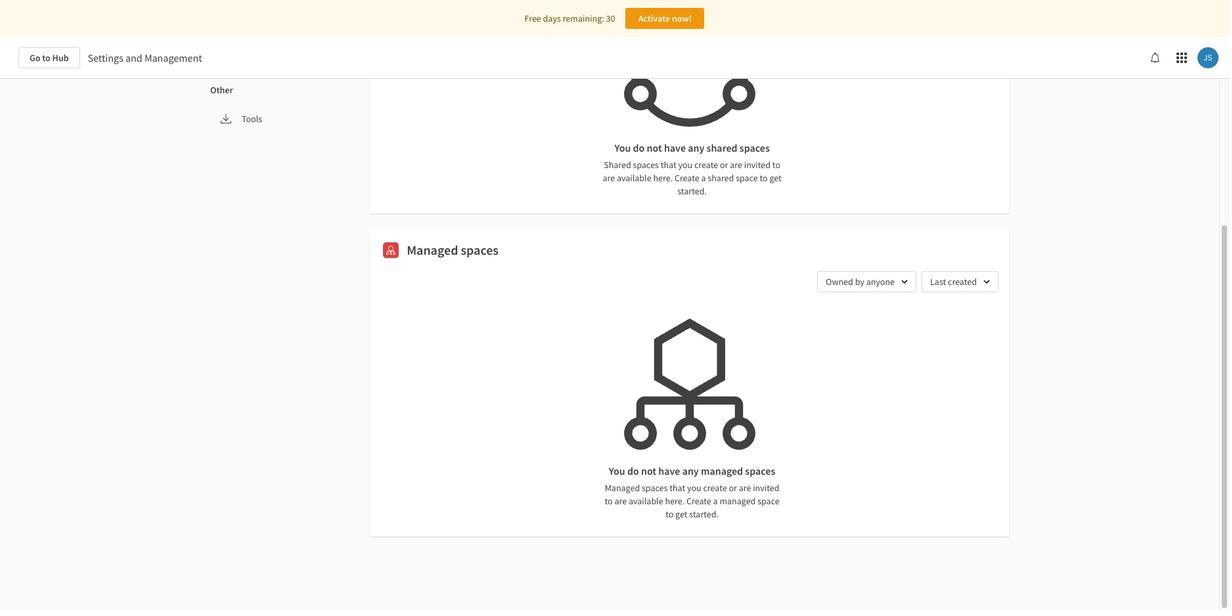 Task type: vqa. For each thing, say whether or not it's contained in the screenshot.
the top You
yes



Task type: describe. For each thing, give the bounding box(es) containing it.
started. for shared
[[678, 185, 707, 197]]

owned
[[826, 276, 853, 288]]

anyone
[[866, 276, 895, 288]]

do for you do not have any shared spaces
[[633, 141, 645, 154]]

invited for you do not have any shared spaces
[[744, 159, 771, 171]]

have for shared
[[664, 141, 686, 154]]

not for you do not have any managed spaces
[[641, 465, 656, 478]]

or for managed
[[729, 482, 737, 494]]

create for managed
[[703, 482, 727, 494]]

settings and management
[[88, 51, 202, 64]]

and
[[125, 51, 142, 64]]

a for shared
[[701, 172, 706, 184]]

hub
[[52, 52, 69, 64]]

0 horizontal spatial managed
[[407, 242, 458, 258]]

create for shared
[[675, 172, 700, 184]]

activate now!
[[638, 12, 692, 24]]

shared
[[604, 159, 631, 171]]

Owned by anyone field
[[817, 271, 917, 292]]

days
[[543, 12, 561, 24]]

available for you do not have any shared spaces
[[617, 172, 651, 184]]

create for shared
[[694, 159, 718, 171]]

free
[[525, 12, 541, 24]]

activate
[[638, 12, 670, 24]]

create for managed
[[687, 495, 711, 507]]

30
[[606, 12, 615, 24]]

space for you do not have any managed spaces
[[758, 495, 780, 507]]

last
[[930, 276, 946, 288]]

0 vertical spatial managed
[[701, 465, 743, 478]]

you do not have any managed spaces managed spaces that you create or are invited to are available here. create a managed space to get started.
[[605, 465, 780, 520]]

management
[[144, 51, 202, 64]]

you for managed
[[687, 482, 701, 494]]

not for you do not have any shared spaces
[[647, 141, 662, 154]]

a for managed
[[713, 495, 718, 507]]

have for managed
[[659, 465, 680, 478]]

1 vertical spatial shared
[[708, 172, 734, 184]]

tools link
[[210, 106, 360, 132]]

go
[[30, 52, 40, 64]]

that for shared
[[661, 159, 677, 171]]

free days remaining: 30
[[525, 12, 615, 24]]

you do not have any shared spaces shared spaces that you create or are invited to are available here. create a shared space to get started.
[[603, 141, 782, 197]]

go to hub link
[[18, 47, 80, 68]]

here. for managed
[[665, 495, 685, 507]]

now!
[[672, 12, 692, 24]]

tools
[[242, 113, 262, 125]]

remaining:
[[563, 12, 604, 24]]

space for you do not have any shared spaces
[[736, 172, 758, 184]]

get for managed
[[675, 509, 688, 520]]

or for shared
[[720, 159, 728, 171]]



Task type: locate. For each thing, give the bounding box(es) containing it.
get
[[770, 172, 782, 184], [675, 509, 688, 520]]

here.
[[653, 172, 673, 184], [665, 495, 685, 507]]

1 vertical spatial space
[[758, 495, 780, 507]]

1 horizontal spatial managed
[[605, 482, 640, 494]]

you for you do not have any managed spaces
[[609, 465, 625, 478]]

1 vertical spatial do
[[627, 465, 639, 478]]

0 vertical spatial a
[[701, 172, 706, 184]]

by
[[855, 276, 865, 288]]

0 horizontal spatial a
[[701, 172, 706, 184]]

you inside 'you do not have any managed spaces managed spaces that you create or are invited to are available here. create a managed space to get started.'
[[687, 482, 701, 494]]

0 vertical spatial started.
[[678, 185, 707, 197]]

space inside you do not have any shared spaces shared spaces that you create or are invited to are available here. create a shared space to get started.
[[736, 172, 758, 184]]

0 vertical spatial you
[[678, 159, 693, 171]]

1 vertical spatial you
[[687, 482, 701, 494]]

here. inside 'you do not have any managed spaces managed spaces that you create or are invited to are available here. create a managed space to get started.'
[[665, 495, 685, 507]]

1 vertical spatial managed
[[605, 482, 640, 494]]

last created
[[930, 276, 977, 288]]

1 vertical spatial here.
[[665, 495, 685, 507]]

1 vertical spatial have
[[659, 465, 680, 478]]

that inside you do not have any shared spaces shared spaces that you create or are invited to are available here. create a shared space to get started.
[[661, 159, 677, 171]]

managed spaces main content
[[0, 0, 1229, 610]]

you for shared
[[678, 159, 693, 171]]

1 vertical spatial not
[[641, 465, 656, 478]]

or inside you do not have any shared spaces shared spaces that you create or are invited to are available here. create a shared space to get started.
[[720, 159, 728, 171]]

0 vertical spatial managed
[[407, 242, 458, 258]]

not inside 'you do not have any managed spaces managed spaces that you create or are invited to are available here. create a managed space to get started.'
[[641, 465, 656, 478]]

get for shared
[[770, 172, 782, 184]]

0 vertical spatial do
[[633, 141, 645, 154]]

create
[[694, 159, 718, 171], [703, 482, 727, 494]]

1 vertical spatial or
[[729, 482, 737, 494]]

any inside you do not have any shared spaces shared spaces that you create or are invited to are available here. create a shared space to get started.
[[688, 141, 705, 154]]

last created element
[[930, 276, 977, 288]]

0 vertical spatial create
[[675, 172, 700, 184]]

go to hub
[[30, 52, 69, 64]]

not inside you do not have any shared spaces shared spaces that you create or are invited to are available here. create a shared space to get started.
[[647, 141, 662, 154]]

create inside 'you do not have any managed spaces managed spaces that you create or are invited to are available here. create a managed space to get started.'
[[687, 495, 711, 507]]

0 vertical spatial that
[[661, 159, 677, 171]]

create
[[675, 172, 700, 184], [687, 495, 711, 507]]

invited inside 'you do not have any managed spaces managed spaces that you create or are invited to are available here. create a managed space to get started.'
[[753, 482, 780, 494]]

get inside you do not have any shared spaces shared spaces that you create or are invited to are available here. create a shared space to get started.
[[770, 172, 782, 184]]

0 vertical spatial invited
[[744, 159, 771, 171]]

1 horizontal spatial get
[[770, 172, 782, 184]]

you inside you do not have any shared spaces shared spaces that you create or are invited to are available here. create a shared space to get started.
[[678, 159, 693, 171]]

0 vertical spatial space
[[736, 172, 758, 184]]

do
[[633, 141, 645, 154], [627, 465, 639, 478]]

any for shared
[[688, 141, 705, 154]]

activate now! link
[[626, 8, 705, 29]]

owned by anyone
[[826, 276, 895, 288]]

1 horizontal spatial a
[[713, 495, 718, 507]]

a inside 'you do not have any managed spaces managed spaces that you create or are invited to are available here. create a managed space to get started.'
[[713, 495, 718, 507]]

created
[[948, 276, 977, 288]]

you for you do not have any shared spaces
[[615, 141, 631, 154]]

shared
[[707, 141, 738, 154], [708, 172, 734, 184]]

started.
[[678, 185, 707, 197], [689, 509, 719, 520]]

1 vertical spatial get
[[675, 509, 688, 520]]

have inside 'you do not have any managed spaces managed spaces that you create or are invited to are available here. create a managed space to get started.'
[[659, 465, 680, 478]]

0 vertical spatial or
[[720, 159, 728, 171]]

you inside you do not have any shared spaces shared spaces that you create or are invited to are available here. create a shared space to get started.
[[615, 141, 631, 154]]

1 vertical spatial you
[[609, 465, 625, 478]]

invited for you do not have any managed spaces
[[753, 482, 780, 494]]

managed inside 'you do not have any managed spaces managed spaces that you create or are invited to are available here. create a managed space to get started.'
[[605, 482, 640, 494]]

you
[[678, 159, 693, 171], [687, 482, 701, 494]]

are
[[730, 159, 742, 171], [603, 172, 615, 184], [739, 482, 751, 494], [615, 495, 627, 507]]

available inside 'you do not have any managed spaces managed spaces that you create or are invited to are available here. create a managed space to get started.'
[[629, 495, 663, 507]]

space inside 'you do not have any managed spaces managed spaces that you create or are invited to are available here. create a managed space to get started.'
[[758, 495, 780, 507]]

that
[[661, 159, 677, 171], [670, 482, 685, 494]]

0 vertical spatial get
[[770, 172, 782, 184]]

you inside 'you do not have any managed spaces managed spaces that you create or are invited to are available here. create a managed space to get started.'
[[609, 465, 625, 478]]

1 vertical spatial create
[[687, 495, 711, 507]]

0 horizontal spatial or
[[720, 159, 728, 171]]

available for you do not have any managed spaces
[[629, 495, 663, 507]]

invited
[[744, 159, 771, 171], [753, 482, 780, 494]]

1 vertical spatial a
[[713, 495, 718, 507]]

0 vertical spatial create
[[694, 159, 718, 171]]

1 vertical spatial that
[[670, 482, 685, 494]]

Last created field
[[922, 271, 999, 292]]

0 vertical spatial any
[[688, 141, 705, 154]]

any
[[688, 141, 705, 154], [682, 465, 699, 478]]

0 vertical spatial you
[[615, 141, 631, 154]]

any for managed
[[682, 465, 699, 478]]

1 vertical spatial any
[[682, 465, 699, 478]]

0 vertical spatial shared
[[707, 141, 738, 154]]

have
[[664, 141, 686, 154], [659, 465, 680, 478]]

or
[[720, 159, 728, 171], [729, 482, 737, 494]]

jacob simon image
[[1198, 47, 1219, 68]]

to
[[42, 52, 50, 64], [773, 159, 781, 171], [760, 172, 768, 184], [605, 495, 613, 507], [666, 509, 674, 520]]

started. for managed
[[689, 509, 719, 520]]

not
[[647, 141, 662, 154], [641, 465, 656, 478]]

do for you do not have any managed spaces
[[627, 465, 639, 478]]

a inside you do not have any shared spaces shared spaces that you create or are invited to are available here. create a shared space to get started.
[[701, 172, 706, 184]]

1 vertical spatial create
[[703, 482, 727, 494]]

here. for shared
[[653, 172, 673, 184]]

managed spaces
[[407, 242, 499, 258]]

here. inside you do not have any shared spaces shared spaces that you create or are invited to are available here. create a shared space to get started.
[[653, 172, 673, 184]]

that inside 'you do not have any managed spaces managed spaces that you create or are invited to are available here. create a managed space to get started.'
[[670, 482, 685, 494]]

managed
[[407, 242, 458, 258], [605, 482, 640, 494]]

other
[[210, 84, 233, 96]]

any inside 'you do not have any managed spaces managed spaces that you create or are invited to are available here. create a managed space to get started.'
[[682, 465, 699, 478]]

you
[[615, 141, 631, 154], [609, 465, 625, 478]]

1 vertical spatial available
[[629, 495, 663, 507]]

managed
[[701, 465, 743, 478], [720, 495, 756, 507]]

0 vertical spatial have
[[664, 141, 686, 154]]

or inside 'you do not have any managed spaces managed spaces that you create or are invited to are available here. create a managed space to get started.'
[[729, 482, 737, 494]]

space
[[736, 172, 758, 184], [758, 495, 780, 507]]

0 vertical spatial available
[[617, 172, 651, 184]]

0 vertical spatial not
[[647, 141, 662, 154]]

1 horizontal spatial or
[[729, 482, 737, 494]]

do inside 'you do not have any managed spaces managed spaces that you create or are invited to are available here. create a managed space to get started.'
[[627, 465, 639, 478]]

started. inside you do not have any shared spaces shared spaces that you create or are invited to are available here. create a shared space to get started.
[[678, 185, 707, 197]]

1 vertical spatial started.
[[689, 509, 719, 520]]

0 vertical spatial here.
[[653, 172, 673, 184]]

create inside you do not have any shared spaces shared spaces that you create or are invited to are available here. create a shared space to get started.
[[694, 159, 718, 171]]

invited inside you do not have any shared spaces shared spaces that you create or are invited to are available here. create a shared space to get started.
[[744, 159, 771, 171]]

create inside 'you do not have any managed spaces managed spaces that you create or are invited to are available here. create a managed space to get started.'
[[703, 482, 727, 494]]

have inside you do not have any shared spaces shared spaces that you create or are invited to are available here. create a shared space to get started.
[[664, 141, 686, 154]]

started. inside 'you do not have any managed spaces managed spaces that you create or are invited to are available here. create a managed space to get started.'
[[689, 509, 719, 520]]

settings
[[88, 51, 123, 64]]

get inside 'you do not have any managed spaces managed spaces that you create or are invited to are available here. create a managed space to get started.'
[[675, 509, 688, 520]]

to inside go to hub link
[[42, 52, 50, 64]]

1 vertical spatial managed
[[720, 495, 756, 507]]

do inside you do not have any shared spaces shared spaces that you create or are invited to are available here. create a shared space to get started.
[[633, 141, 645, 154]]

create inside you do not have any shared spaces shared spaces that you create or are invited to are available here. create a shared space to get started.
[[675, 172, 700, 184]]

1 vertical spatial invited
[[753, 482, 780, 494]]

a
[[701, 172, 706, 184], [713, 495, 718, 507]]

0 horizontal spatial get
[[675, 509, 688, 520]]

spaces
[[740, 141, 770, 154], [633, 159, 659, 171], [461, 242, 499, 258], [745, 465, 776, 478], [642, 482, 668, 494]]

that for managed
[[670, 482, 685, 494]]

available
[[617, 172, 651, 184], [629, 495, 663, 507]]

available inside you do not have any shared spaces shared spaces that you create or are invited to are available here. create a shared space to get started.
[[617, 172, 651, 184]]



